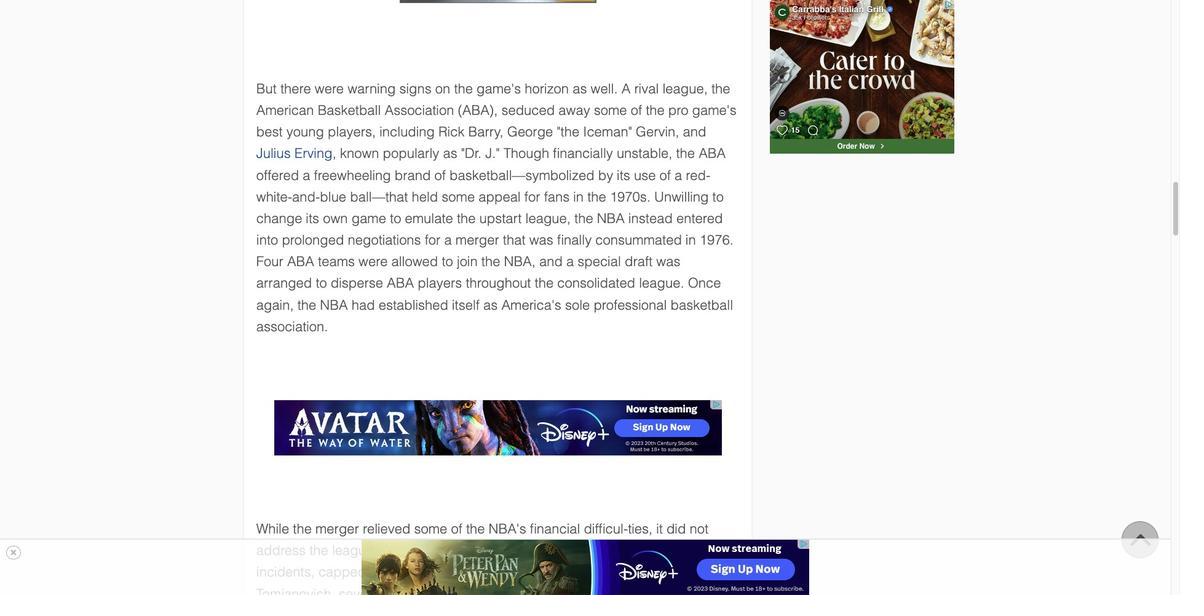Task type: describe. For each thing, give the bounding box(es) containing it.
consummated
[[596, 233, 682, 248]]

by inside while the merger relieved some of the nba's financial difficul-ties, it did not address the league's most pressing underlying problems. a series of violent incidents, capped by kermit washington's life-threatening assault on rudy tomjanovich, severely tarnished the image of professional basketba
[[370, 565, 385, 581]]

freewheeling
[[314, 168, 391, 183]]

into
[[256, 233, 278, 248]]

prolonged
[[282, 233, 344, 248]]

ball—that
[[350, 189, 408, 205]]

underlying
[[476, 543, 540, 559]]

violent
[[676, 543, 714, 559]]

use
[[634, 168, 656, 183]]

as inside but there were warning signs on the game's horizon as well. a rival league, the american basketball association (aba), seduced away some of the pro game's best young players, including rick barry, george "the iceman" gervin, and
[[573, 81, 587, 96]]

of inside but there were warning signs on the game's horizon as well. a rival league, the american basketball association (aba), seduced away some of the pro game's best young players, including rick barry, george "the iceman" gervin, and
[[631, 103, 642, 118]]

entered
[[677, 211, 723, 226]]

to up negotiations on the left top of the page
[[390, 211, 401, 226]]

j."
[[486, 146, 500, 161]]

known
[[340, 146, 379, 161]]

there
[[281, 81, 311, 96]]

while
[[256, 522, 289, 537]]

players,
[[328, 124, 376, 140]]

problems.
[[544, 543, 604, 559]]

horizon
[[525, 81, 569, 96]]

erving
[[295, 146, 333, 161]]

once
[[688, 276, 722, 291]]

julius erving
[[256, 146, 333, 161]]

unstable,
[[617, 146, 673, 161]]

julius
[[256, 146, 291, 161]]

and-
[[292, 189, 320, 205]]

sole
[[565, 298, 590, 313]]

washington's
[[432, 565, 512, 581]]

instead
[[629, 211, 673, 226]]

best
[[256, 124, 283, 140]]

gervin,
[[636, 124, 680, 140]]

but there were warning signs on the game's horizon as well. a rival league, the american basketball association (aba), seduced away some of the pro game's best young players, including rick barry, george "the iceman" gervin, and
[[256, 81, 737, 140]]

a down "finally"
[[567, 254, 574, 270]]

were inside the , known popularly as "dr. j." though financially unstable, the aba offered a freewheeling brand of basketball—symbolized by its use of a red- white-and-blue ball—that held some appeal for fans in the 1970s. unwilling to change its own game to emulate the upstart league, the nba instead entered into prolonged negotiations for a merger that was finally consummated in 1976. four aba teams were allowed to join the nba, and a special draft was arranged to disperse aba players throughout the consolidated league. once again, the nba had established itself as america's sole professional basketball association.
[[359, 254, 388, 270]]

some inside while the merger relieved some of the nba's financial difficul-ties, it did not address the league's most pressing underlying problems. a series of violent incidents, capped by kermit washington's life-threatening assault on rudy tomjanovich, severely tarnished the image of professional basketba
[[414, 522, 448, 537]]

appeal
[[479, 189, 521, 205]]

0 vertical spatial aba
[[699, 146, 726, 161]]

held
[[412, 189, 438, 205]]

severely
[[339, 587, 389, 596]]

2 vertical spatial as
[[484, 298, 498, 313]]

including
[[380, 124, 435, 140]]

a left red-
[[675, 168, 683, 183]]

1 horizontal spatial game's
[[693, 103, 737, 118]]

four
[[256, 254, 284, 270]]

nba,
[[504, 254, 536, 270]]

by inside the , known popularly as "dr. j." though financially unstable, the aba offered a freewheeling brand of basketball—symbolized by its use of a red- white-and-blue ball—that held some appeal for fans in the 1970s. unwilling to change its own game to emulate the upstart league, the nba instead entered into prolonged negotiations for a merger that was finally consummated in 1976. four aba teams were allowed to join the nba, and a special draft was arranged to disperse aba players throughout the consolidated league. once again, the nba had established itself as america's sole professional basketball association.
[[599, 168, 614, 183]]

a down emulate
[[445, 233, 452, 248]]

2 vertical spatial aba
[[387, 276, 414, 291]]

nba's
[[489, 522, 527, 537]]

(aba),
[[458, 103, 498, 118]]

basketball
[[318, 103, 381, 118]]

tomjanovich,
[[256, 587, 335, 596]]

1 vertical spatial in
[[686, 233, 696, 248]]

away
[[559, 103, 591, 118]]

offered
[[256, 168, 299, 183]]

1 vertical spatial nba
[[320, 298, 348, 313]]

rudy
[[675, 565, 706, 581]]

draft
[[625, 254, 653, 270]]

established
[[379, 298, 449, 313]]

negotiations
[[348, 233, 421, 248]]

young
[[287, 124, 324, 140]]

association.
[[256, 319, 328, 335]]

upstart
[[480, 211, 522, 226]]

league.
[[639, 276, 685, 291]]

emulate
[[405, 211, 453, 226]]

1 vertical spatial aba
[[287, 254, 314, 270]]

though
[[504, 146, 550, 161]]

pressing
[[420, 543, 472, 559]]

well.
[[591, 81, 618, 96]]

0 vertical spatial game's
[[477, 81, 521, 96]]

on inside while the merger relieved some of the nba's financial difficul-ties, it did not address the league's most pressing underlying problems. a series of violent incidents, capped by kermit washington's life-threatening assault on rudy tomjanovich, severely tarnished the image of professional basketba
[[656, 565, 671, 581]]

threatening
[[537, 565, 605, 581]]

game
[[352, 211, 386, 226]]

signs
[[400, 81, 432, 96]]

a up and-
[[303, 168, 310, 183]]

0 vertical spatial was
[[530, 233, 554, 248]]

ties,
[[628, 522, 653, 537]]

basketball—symbolized
[[450, 168, 595, 183]]

1976.
[[700, 233, 734, 248]]

1 horizontal spatial nba
[[597, 211, 625, 226]]

1 horizontal spatial was
[[657, 254, 681, 270]]

and inside the , known popularly as "dr. j." though financially unstable, the aba offered a freewheeling brand of basketball—symbolized by its use of a red- white-and-blue ball—that held some appeal for fans in the 1970s. unwilling to change its own game to emulate the upstart league, the nba instead entered into prolonged negotiations for a merger that was finally consummated in 1976. four aba teams were allowed to join the nba, and a special draft was arranged to disperse aba players throughout the consolidated league. once again, the nba had established itself as america's sole professional basketball association.
[[540, 254, 563, 270]]

of up pressing
[[451, 522, 463, 537]]

white-
[[256, 189, 292, 205]]

arranged
[[256, 276, 312, 291]]

while the merger relieved some of the nba's financial difficul-ties, it did not address the league's most pressing underlying problems. a series of violent incidents, capped by kermit washington's life-threatening assault on rudy tomjanovich, severely tarnished the image of professional basketba
[[256, 522, 714, 596]]

, known popularly as "dr. j." though financially unstable, the aba offered a freewheeling brand of basketball—symbolized by its use of a red- white-and-blue ball—that held some appeal for fans in the 1970s. unwilling to change its own game to emulate the upstart league, the nba instead entered into prolonged negotiations for a merger that was finally consummated in 1976. four aba teams were allowed to join the nba, and a special draft was arranged to disperse aba players throughout the consolidated league. once again, the nba had established itself as america's sole professional basketball association.
[[256, 146, 734, 335]]

0 horizontal spatial in
[[574, 189, 584, 205]]

image
[[476, 587, 513, 596]]

kermit
[[389, 565, 428, 581]]

some inside the , known popularly as "dr. j." though financially unstable, the aba offered a freewheeling brand of basketball—symbolized by its use of a red- white-and-blue ball—that held some appeal for fans in the 1970s. unwilling to change its own game to emulate the upstart league, the nba instead entered into prolonged negotiations for a merger that was finally consummated in 1976. four aba teams were allowed to join the nba, and a special draft was arranged to disperse aba players throughout the consolidated league. once again, the nba had established itself as america's sole professional basketball association.
[[442, 189, 475, 205]]

special
[[578, 254, 621, 270]]

basketball
[[671, 298, 734, 313]]

had
[[352, 298, 375, 313]]

relieved
[[363, 522, 411, 537]]

unwilling
[[655, 189, 709, 205]]

capped
[[319, 565, 366, 581]]

merger inside while the merger relieved some of the nba's financial difficul-ties, it did not address the league's most pressing underlying problems. a series of violent incidents, capped by kermit washington's life-threatening assault on rudy tomjanovich, severely tarnished the image of professional basketba
[[316, 522, 359, 537]]



Task type: vqa. For each thing, say whether or not it's contained in the screenshot.
games,
no



Task type: locate. For each thing, give the bounding box(es) containing it.
1 horizontal spatial by
[[599, 168, 614, 183]]

0 horizontal spatial for
[[425, 233, 441, 248]]

life-
[[516, 565, 537, 581]]

a down difficul-
[[608, 543, 617, 559]]

on left rudy
[[656, 565, 671, 581]]

0 vertical spatial a
[[622, 81, 631, 96]]

a inside while the merger relieved some of the nba's financial difficul-ties, it did not address the league's most pressing underlying problems. a series of violent incidents, capped by kermit washington's life-threatening assault on rudy tomjanovich, severely tarnished the image of professional basketba
[[608, 543, 617, 559]]

financial
[[530, 522, 581, 537]]

by
[[599, 168, 614, 183], [370, 565, 385, 581]]

1 horizontal spatial on
[[656, 565, 671, 581]]

blue
[[320, 189, 347, 205]]

1 vertical spatial as
[[443, 146, 458, 161]]

fans
[[544, 189, 570, 205]]

in
[[574, 189, 584, 205], [686, 233, 696, 248]]

of right the use
[[660, 168, 671, 183]]

of down it
[[660, 543, 672, 559]]

aba up red-
[[699, 146, 726, 161]]

its left the use
[[617, 168, 631, 183]]

league, inside but there were warning signs on the game's horizon as well. a rival league, the american basketball association (aba), seduced away some of the pro game's best young players, including rick barry, george "the iceman" gervin, and
[[663, 81, 708, 96]]

to down teams
[[316, 276, 327, 291]]

a left rival
[[622, 81, 631, 96]]

was up league.
[[657, 254, 681, 270]]

finally
[[557, 233, 592, 248]]

0 horizontal spatial and
[[540, 254, 563, 270]]

of down rival
[[631, 103, 642, 118]]

red-
[[686, 168, 711, 183]]

for down emulate
[[425, 233, 441, 248]]

0 vertical spatial in
[[574, 189, 584, 205]]

1 horizontal spatial a
[[622, 81, 631, 96]]

merger inside the , known popularly as "dr. j." though financially unstable, the aba offered a freewheeling brand of basketball—symbolized by its use of a red- white-and-blue ball—that held some appeal for fans in the 1970s. unwilling to change its own game to emulate the upstart league, the nba instead entered into prolonged negotiations for a merger that was finally consummated in 1976. four aba teams were allowed to join the nba, and a special draft was arranged to disperse aba players throughout the consolidated league. once again, the nba had established itself as america's sole professional basketball association.
[[456, 233, 500, 248]]

rival
[[635, 81, 659, 96]]

and right nba,
[[540, 254, 563, 270]]

some right held
[[442, 189, 475, 205]]

0 horizontal spatial as
[[443, 146, 458, 161]]

brand
[[395, 168, 431, 183]]

merger up league's
[[316, 522, 359, 537]]

0 horizontal spatial aba
[[287, 254, 314, 270]]

julius erving link
[[256, 146, 333, 161]]

of
[[631, 103, 642, 118], [435, 168, 446, 183], [660, 168, 671, 183], [451, 522, 463, 537], [660, 543, 672, 559], [517, 587, 528, 596]]

most
[[387, 543, 416, 559]]

league,
[[663, 81, 708, 96], [526, 211, 571, 226]]

0 vertical spatial professional
[[594, 298, 667, 313]]

of up held
[[435, 168, 446, 183]]

0 vertical spatial merger
[[456, 233, 500, 248]]

1 vertical spatial for
[[425, 233, 441, 248]]

to left join
[[442, 254, 453, 270]]

consolidated
[[558, 276, 636, 291]]

nba
[[597, 211, 625, 226], [320, 298, 348, 313]]

0 vertical spatial some
[[594, 103, 627, 118]]

aba down prolonged
[[287, 254, 314, 270]]

game's right pro
[[693, 103, 737, 118]]

1 horizontal spatial its
[[617, 168, 631, 183]]

were up basketball
[[315, 81, 344, 96]]

professional inside while the merger relieved some of the nba's financial difficul-ties, it did not address the league's most pressing underlying problems. a series of violent incidents, capped by kermit washington's life-threatening assault on rudy tomjanovich, severely tarnished the image of professional basketba
[[532, 587, 605, 596]]

1 vertical spatial and
[[540, 254, 563, 270]]

0 vertical spatial and
[[683, 124, 707, 140]]

were down negotiations on the left top of the page
[[359, 254, 388, 270]]

merger up join
[[456, 233, 500, 248]]

1 vertical spatial some
[[442, 189, 475, 205]]

address
[[256, 543, 306, 559]]

on inside but there were warning signs on the game's horizon as well. a rival league, the american basketball association (aba), seduced away some of the pro game's best young players, including rick barry, george "the iceman" gervin, and
[[436, 81, 451, 96]]

1 vertical spatial league,
[[526, 211, 571, 226]]

were inside but there were warning signs on the game's horizon as well. a rival league, the american basketball association (aba), seduced away some of the pro game's best young players, including rick barry, george "the iceman" gervin, and
[[315, 81, 344, 96]]

tarnished
[[393, 587, 449, 596]]

teams
[[318, 254, 355, 270]]

professional
[[594, 298, 667, 313], [532, 587, 605, 596]]

difficul-
[[584, 522, 628, 537]]

as down throughout
[[484, 298, 498, 313]]

some up iceman"
[[594, 103, 627, 118]]

assault
[[609, 565, 652, 581]]

×
[[10, 546, 17, 560]]

throughout
[[466, 276, 531, 291]]

1 horizontal spatial aba
[[387, 276, 414, 291]]

1 horizontal spatial for
[[525, 189, 541, 205]]

were
[[315, 81, 344, 96], [359, 254, 388, 270]]

2 horizontal spatial aba
[[699, 146, 726, 161]]

0 horizontal spatial league,
[[526, 211, 571, 226]]

join
[[457, 254, 478, 270]]

but
[[256, 81, 277, 96]]

0 vertical spatial were
[[315, 81, 344, 96]]

on
[[436, 81, 451, 96], [656, 565, 671, 581]]

and down pro
[[683, 124, 707, 140]]

1 vertical spatial by
[[370, 565, 385, 581]]

iceman"
[[584, 124, 632, 140]]

2 vertical spatial some
[[414, 522, 448, 537]]

2 horizontal spatial as
[[573, 81, 587, 96]]

again,
[[256, 298, 294, 313]]

change
[[256, 211, 302, 226]]

by up severely
[[370, 565, 385, 581]]

league, down fans at left
[[526, 211, 571, 226]]

not
[[690, 522, 709, 537]]

american
[[256, 103, 314, 118]]

nba left had
[[320, 298, 348, 313]]

series
[[621, 543, 657, 559]]

league's
[[332, 543, 383, 559]]

1 horizontal spatial in
[[686, 233, 696, 248]]

0 vertical spatial for
[[525, 189, 541, 205]]

players
[[418, 276, 462, 291]]

some inside but there were warning signs on the game's horizon as well. a rival league, the american basketball association (aba), seduced away some of the pro game's best young players, including rick barry, george "the iceman" gervin, and
[[594, 103, 627, 118]]

1 horizontal spatial merger
[[456, 233, 500, 248]]

0 horizontal spatial were
[[315, 81, 344, 96]]

for
[[525, 189, 541, 205], [425, 233, 441, 248]]

1 horizontal spatial league,
[[663, 81, 708, 96]]

1 vertical spatial was
[[657, 254, 681, 270]]

0 vertical spatial its
[[617, 168, 631, 183]]

1 vertical spatial on
[[656, 565, 671, 581]]

some
[[594, 103, 627, 118], [442, 189, 475, 205], [414, 522, 448, 537]]

game's up (aba),
[[477, 81, 521, 96]]

0 horizontal spatial was
[[530, 233, 554, 248]]

was
[[530, 233, 554, 248], [657, 254, 681, 270]]

own
[[323, 211, 348, 226]]

seduced
[[502, 103, 555, 118]]

0 horizontal spatial merger
[[316, 522, 359, 537]]

merger
[[456, 233, 500, 248], [316, 522, 359, 537]]

0 horizontal spatial a
[[608, 543, 617, 559]]

allowed
[[392, 254, 438, 270]]

did
[[667, 522, 686, 537]]

to up entered
[[713, 189, 724, 205]]

0 vertical spatial nba
[[597, 211, 625, 226]]

by down financially
[[599, 168, 614, 183]]

advertisement region
[[400, 0, 597, 3], [770, 0, 955, 154], [274, 401, 722, 456], [362, 540, 810, 596]]

in down entered
[[686, 233, 696, 248]]

1 vertical spatial were
[[359, 254, 388, 270]]

1 horizontal spatial were
[[359, 254, 388, 270]]

for down basketball—symbolized
[[525, 189, 541, 205]]

a inside but there were warning signs on the game's horizon as well. a rival league, the american basketball association (aba), seduced away some of the pro game's best young players, including rick barry, george "the iceman" gervin, and
[[622, 81, 631, 96]]

that
[[503, 233, 526, 248]]

in right fans at left
[[574, 189, 584, 205]]

0 horizontal spatial nba
[[320, 298, 348, 313]]

,
[[333, 146, 336, 161]]

rick
[[439, 124, 465, 140]]

0 vertical spatial by
[[599, 168, 614, 183]]

0 vertical spatial on
[[436, 81, 451, 96]]

0 horizontal spatial on
[[436, 81, 451, 96]]

professional down threatening
[[532, 587, 605, 596]]

it
[[657, 522, 663, 537]]

1970s.
[[610, 189, 651, 205]]

league, up pro
[[663, 81, 708, 96]]

itself
[[452, 298, 480, 313]]

as left "dr. in the left of the page
[[443, 146, 458, 161]]

was right "that"
[[530, 233, 554, 248]]

as
[[573, 81, 587, 96], [443, 146, 458, 161], [484, 298, 498, 313]]

1 horizontal spatial and
[[683, 124, 707, 140]]

on right signs
[[436, 81, 451, 96]]

financially
[[553, 146, 613, 161]]

0 horizontal spatial its
[[306, 211, 319, 226]]

1 horizontal spatial as
[[484, 298, 498, 313]]

popularly
[[383, 146, 440, 161]]

and inside but there were warning signs on the game's horizon as well. a rival league, the american basketball association (aba), seduced away some of the pro game's best young players, including rick barry, george "the iceman" gervin, and
[[683, 124, 707, 140]]

as up away
[[573, 81, 587, 96]]

professional down league.
[[594, 298, 667, 313]]

incidents,
[[256, 565, 315, 581]]

0 vertical spatial as
[[573, 81, 587, 96]]

"the
[[557, 124, 580, 140]]

0 horizontal spatial by
[[370, 565, 385, 581]]

america's
[[502, 298, 562, 313]]

league, inside the , known popularly as "dr. j." though financially unstable, the aba offered a freewheeling brand of basketball—symbolized by its use of a red- white-and-blue ball—that held some appeal for fans in the 1970s. unwilling to change its own game to emulate the upstart league, the nba instead entered into prolonged negotiations for a merger that was finally consummated in 1976. four aba teams were allowed to join the nba, and a special draft was arranged to disperse aba players throughout the consolidated league. once again, the nba had established itself as america's sole professional basketball association.
[[526, 211, 571, 226]]

of down life-
[[517, 587, 528, 596]]

1 vertical spatial merger
[[316, 522, 359, 537]]

its up prolonged
[[306, 211, 319, 226]]

1 vertical spatial professional
[[532, 587, 605, 596]]

nba down 1970s.
[[597, 211, 625, 226]]

pro
[[669, 103, 689, 118]]

0 horizontal spatial game's
[[477, 81, 521, 96]]

aba up established
[[387, 276, 414, 291]]

barry,
[[469, 124, 504, 140]]

professional inside the , known popularly as "dr. j." though financially unstable, the aba offered a freewheeling brand of basketball—symbolized by its use of a red- white-and-blue ball—that held some appeal for fans in the 1970s. unwilling to change its own game to emulate the upstart league, the nba instead entered into prolonged negotiations for a merger that was finally consummated in 1976. four aba teams were allowed to join the nba, and a special draft was arranged to disperse aba players throughout the consolidated league. once again, the nba had established itself as america's sole professional basketball association.
[[594, 298, 667, 313]]

1 vertical spatial its
[[306, 211, 319, 226]]

0 vertical spatial league,
[[663, 81, 708, 96]]

1 vertical spatial a
[[608, 543, 617, 559]]

association
[[385, 103, 454, 118]]

a
[[303, 168, 310, 183], [675, 168, 683, 183], [445, 233, 452, 248], [567, 254, 574, 270]]

george
[[508, 124, 553, 140]]

some up pressing
[[414, 522, 448, 537]]

1 vertical spatial game's
[[693, 103, 737, 118]]



